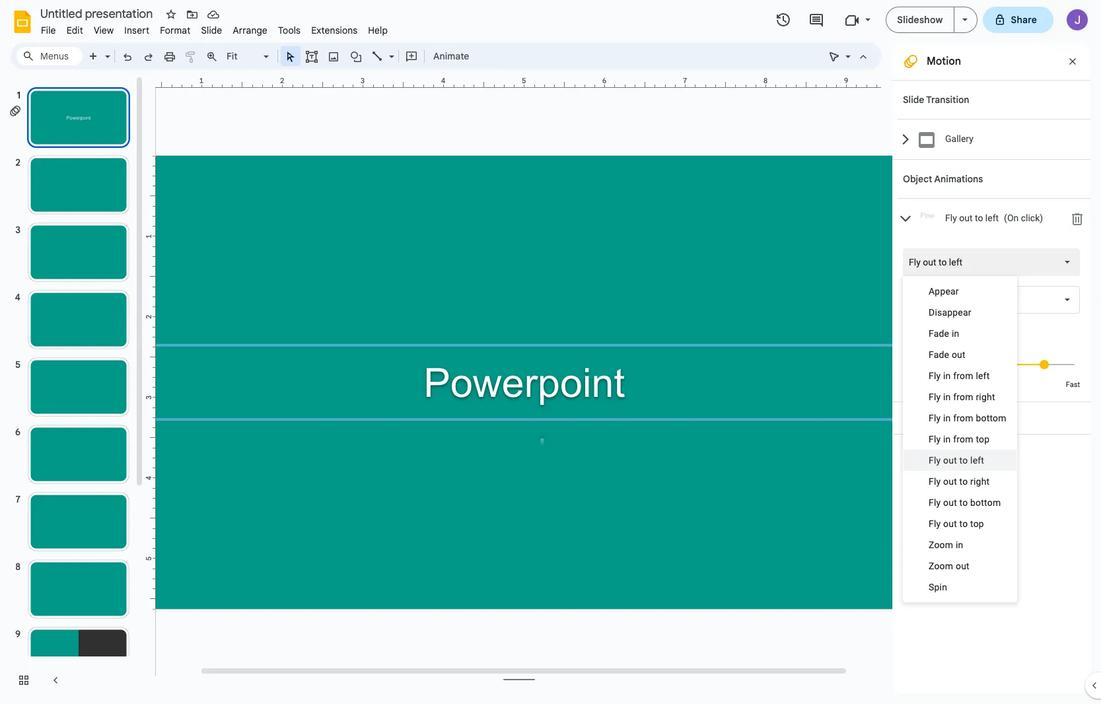 Task type: describe. For each thing, give the bounding box(es) containing it.
in for fly in from top
[[944, 434, 951, 445]]

slide for slide
[[201, 24, 222, 36]]

tools
[[278, 24, 301, 36]]

tab panel inside 'object animations' tab list
[[897, 239, 1091, 402]]

add animation button
[[903, 410, 995, 426]]

fly in from right
[[929, 392, 996, 402]]

from for top
[[954, 434, 974, 445]]

mode and view toolbar
[[824, 43, 874, 69]]

shape image
[[349, 47, 364, 65]]

zoom out
[[929, 561, 970, 572]]

slide for slide transition
[[903, 94, 925, 106]]

animate button
[[427, 46, 475, 66]]

fly out to left inside list box
[[909, 257, 963, 268]]

in for zoom in
[[956, 540, 964, 550]]

medium button
[[962, 381, 1020, 389]]

slider inside 'object animations' tab list
[[903, 349, 1080, 379]]

top for fly out to top
[[971, 519, 984, 529]]

spin
[[929, 582, 948, 593]]

transition
[[927, 94, 970, 106]]

paragraph
[[937, 331, 978, 342]]

appear
[[929, 286, 959, 297]]

out inside option
[[923, 257, 937, 268]]

right for fly in from right
[[976, 392, 996, 402]]

list box inside motion "application"
[[903, 276, 1017, 603]]

zoom in
[[929, 540, 964, 550]]

slide menu item
[[196, 22, 228, 38]]

new slide with layout image
[[102, 48, 110, 52]]

motion application
[[0, 0, 1101, 704]]

fly in from top
[[929, 434, 990, 445]]

menu bar banner
[[0, 0, 1101, 704]]

in for fade in
[[952, 328, 960, 339]]

Menus field
[[17, 47, 83, 65]]

share button
[[983, 7, 1054, 33]]

to up fly out to right
[[960, 455, 968, 466]]

zoom for zoom out
[[929, 561, 954, 572]]

insert menu item
[[119, 22, 155, 38]]

in for fly in from left
[[944, 371, 951, 381]]

select line image
[[386, 48, 394, 52]]

fly out to left (on click)
[[946, 213, 1043, 223]]

to down fly out to right
[[960, 498, 968, 508]]

bottom for fly out to bottom
[[971, 498, 1001, 508]]

tab inside 'object animations' tab list
[[898, 198, 1091, 239]]

fade in
[[929, 328, 960, 339]]

by
[[924, 331, 934, 342]]

medium
[[978, 381, 1004, 389]]

fade for fade out
[[929, 350, 950, 360]]

from for right
[[954, 392, 974, 402]]

out down animations on the right
[[960, 213, 973, 223]]

object animations tab list
[[893, 159, 1091, 402]]

edit
[[66, 24, 83, 36]]

add animation
[[921, 412, 986, 424]]

By paragraph checkbox
[[904, 330, 916, 342]]

tools menu item
[[273, 22, 306, 38]]

fast button
[[1066, 381, 1080, 389]]

out right play
[[944, 455, 957, 466]]

fly inside option
[[909, 257, 921, 268]]

view menu item
[[88, 22, 119, 38]]

insert
[[124, 24, 149, 36]]

out down zoom in
[[956, 561, 970, 572]]

from for left
[[954, 371, 974, 381]]

fly in from bottom
[[929, 413, 1007, 424]]

to down fly out to bottom at the bottom of the page
[[960, 519, 968, 529]]

out down "paragraph"
[[952, 350, 966, 360]]

extensions menu item
[[306, 22, 363, 38]]

fly out to left inside list box
[[929, 455, 985, 466]]



Task type: locate. For each thing, give the bounding box(es) containing it.
navigation inside motion "application"
[[0, 75, 145, 704]]

file menu item
[[36, 22, 61, 38]]

right up fly out to bottom at the bottom of the page
[[971, 476, 990, 487]]

1 vertical spatial bottom
[[971, 498, 1001, 508]]

fly out to top
[[929, 519, 984, 529]]

extensions
[[311, 24, 358, 36]]

format
[[160, 24, 191, 36]]

animate
[[433, 50, 469, 62]]

in
[[952, 328, 960, 339], [944, 371, 951, 381], [944, 392, 951, 402], [944, 413, 951, 424], [944, 434, 951, 445], [956, 540, 964, 550]]

from
[[954, 371, 974, 381], [954, 392, 974, 402], [954, 413, 974, 424], [954, 434, 974, 445]]

0 vertical spatial right
[[976, 392, 996, 402]]

slideshow
[[897, 14, 943, 26]]

motion
[[927, 55, 961, 68]]

in down add animation button
[[944, 434, 951, 445]]

share
[[1011, 14, 1037, 26]]

add
[[921, 412, 939, 424]]

left
[[986, 213, 999, 223], [949, 257, 963, 268], [976, 371, 990, 381], [971, 455, 985, 466]]

fly out to left option
[[909, 256, 963, 269]]

fade up fade out
[[929, 328, 950, 339]]

slide inside motion section
[[903, 94, 925, 106]]

to left (on
[[975, 213, 983, 223]]

play button
[[903, 445, 955, 469]]

list box
[[903, 276, 1017, 603]]

left inside option
[[949, 257, 963, 268]]

in for fly in from bottom
[[944, 413, 951, 424]]

right for fly out to right
[[971, 476, 990, 487]]

object
[[903, 173, 933, 185]]

0 vertical spatial top
[[976, 434, 990, 445]]

menu bar containing file
[[36, 17, 393, 39]]

zoom up zoom out at the bottom right
[[929, 540, 954, 550]]

help
[[368, 24, 388, 36]]

fade for fade in
[[929, 328, 950, 339]]

out up appear at the top of the page
[[923, 257, 937, 268]]

to
[[975, 213, 983, 223], [939, 257, 947, 268], [960, 455, 968, 466], [960, 476, 968, 487], [960, 498, 968, 508], [960, 519, 968, 529]]

bottom down medium button on the right
[[976, 413, 1007, 424]]

in right 'add'
[[944, 413, 951, 424]]

right down medium in the right of the page
[[976, 392, 996, 402]]

zoom up spin
[[929, 561, 954, 572]]

to inside option
[[939, 257, 947, 268]]

slide right format
[[201, 24, 222, 36]]

slide
[[201, 24, 222, 36], [903, 94, 925, 106]]

bottom for fly in from bottom
[[976, 413, 1007, 424]]

click)
[[1021, 213, 1043, 223]]

out up zoom in
[[944, 519, 957, 529]]

tab containing fly out to left
[[898, 198, 1091, 239]]

animations
[[935, 173, 983, 185]]

fade down by in the right of the page
[[929, 350, 950, 360]]

2 from from the top
[[954, 392, 974, 402]]

motion section
[[893, 43, 1091, 694]]

fade
[[929, 328, 950, 339], [929, 350, 950, 360]]

animation
[[942, 412, 986, 424]]

Zoom field
[[223, 47, 275, 66]]

zoom
[[929, 540, 954, 550], [929, 561, 954, 572]]

fly out to bottom
[[929, 498, 1001, 508]]

out up fly out to top
[[944, 498, 957, 508]]

by paragraph
[[924, 331, 978, 342]]

fast
[[1066, 381, 1080, 389]]

0 vertical spatial fly out to left
[[909, 257, 963, 268]]

fade out
[[929, 350, 966, 360]]

2 fade from the top
[[929, 350, 950, 360]]

0 vertical spatial fade
[[929, 328, 950, 339]]

1 horizontal spatial slide
[[903, 94, 925, 106]]

out
[[960, 213, 973, 223], [923, 257, 937, 268], [952, 350, 966, 360], [944, 455, 957, 466], [944, 476, 957, 487], [944, 498, 957, 508], [944, 519, 957, 529], [956, 561, 970, 572]]

(on
[[1004, 213, 1019, 223]]

arrange
[[233, 24, 268, 36]]

slideshow button
[[886, 7, 954, 33]]

from down animation
[[954, 434, 974, 445]]

in down fade out
[[944, 371, 951, 381]]

play
[[920, 451, 939, 463]]

fly
[[946, 213, 957, 223], [909, 257, 921, 268], [929, 371, 941, 381], [929, 392, 941, 402], [929, 413, 941, 424], [929, 434, 941, 445], [929, 455, 941, 466], [929, 476, 941, 487], [929, 498, 941, 508], [929, 519, 941, 529]]

tab panel containing fly out to left
[[897, 239, 1091, 402]]

right
[[976, 392, 996, 402], [971, 476, 990, 487]]

1 vertical spatial slide
[[903, 94, 925, 106]]

edit menu item
[[61, 22, 88, 38]]

fly in from left
[[929, 371, 990, 381]]

bottom down fly out to right
[[971, 498, 1001, 508]]

presentation options image
[[962, 19, 968, 21]]

0 vertical spatial zoom
[[929, 540, 954, 550]]

main toolbar
[[82, 46, 476, 66]]

navigation
[[0, 75, 145, 704]]

fly out to left down fly in from top
[[929, 455, 985, 466]]

arrange menu item
[[228, 22, 273, 38]]

Star checkbox
[[162, 5, 180, 24]]

1 fade from the top
[[929, 328, 950, 339]]

top down fly out to bottom at the bottom of the page
[[971, 519, 984, 529]]

4 from from the top
[[954, 434, 974, 445]]

list box containing appear
[[903, 276, 1017, 603]]

tab panel
[[897, 239, 1091, 402]]

0 horizontal spatial slide
[[201, 24, 222, 36]]

duration element
[[903, 349, 1080, 389]]

out up fly out to bottom at the bottom of the page
[[944, 476, 957, 487]]

fly out to right
[[929, 476, 990, 487]]

in down fly out to top
[[956, 540, 964, 550]]

insert image image
[[326, 47, 341, 65]]

menu bar
[[36, 17, 393, 39]]

Rename text field
[[36, 5, 161, 21]]

1 vertical spatial fly out to left
[[929, 455, 985, 466]]

top for fly in from top
[[976, 434, 990, 445]]

top
[[976, 434, 990, 445], [971, 519, 984, 529]]

1 zoom from the top
[[929, 540, 954, 550]]

from up fly in from right
[[954, 371, 974, 381]]

1 vertical spatial fade
[[929, 350, 950, 360]]

3 from from the top
[[954, 413, 974, 424]]

gallery tab
[[898, 119, 1091, 159]]

0 vertical spatial slide
[[201, 24, 222, 36]]

file
[[41, 24, 56, 36]]

fly out to left up appear at the top of the page
[[909, 257, 963, 268]]

help menu item
[[363, 22, 393, 38]]

Zoom text field
[[225, 47, 262, 65]]

to up fly out to bottom at the bottom of the page
[[960, 476, 968, 487]]

from up animation
[[954, 392, 974, 402]]

zoom for zoom in
[[929, 540, 954, 550]]

bottom
[[976, 413, 1007, 424], [971, 498, 1001, 508]]

top down fly in from bottom
[[976, 434, 990, 445]]

1 vertical spatial zoom
[[929, 561, 954, 572]]

slide left transition
[[903, 94, 925, 106]]

1 vertical spatial right
[[971, 476, 990, 487]]

to up appear at the top of the page
[[939, 257, 947, 268]]

2 zoom from the top
[[929, 561, 954, 572]]

slide inside menu item
[[201, 24, 222, 36]]

0 vertical spatial bottom
[[976, 413, 1007, 424]]

tab
[[898, 198, 1091, 239]]

gallery
[[946, 134, 974, 144]]

fly out to left list box
[[903, 248, 1080, 276]]

in down disappear
[[952, 328, 960, 339]]

1 vertical spatial top
[[971, 519, 984, 529]]

menu bar inside menu bar banner
[[36, 17, 393, 39]]

view
[[94, 24, 114, 36]]

fly out to left
[[909, 257, 963, 268], [929, 455, 985, 466]]

slide transition
[[903, 94, 970, 106]]

object animations
[[903, 173, 983, 185]]

format menu item
[[155, 22, 196, 38]]

disappear
[[929, 307, 972, 318]]

1 from from the top
[[954, 371, 974, 381]]

slider
[[903, 349, 1080, 379]]

from for bottom
[[954, 413, 974, 424]]

in for fly in from right
[[944, 392, 951, 402]]

in up add animation button
[[944, 392, 951, 402]]

from down fly in from right
[[954, 413, 974, 424]]



Task type: vqa. For each thing, say whether or not it's contained in the screenshot.
Help menu item
yes



